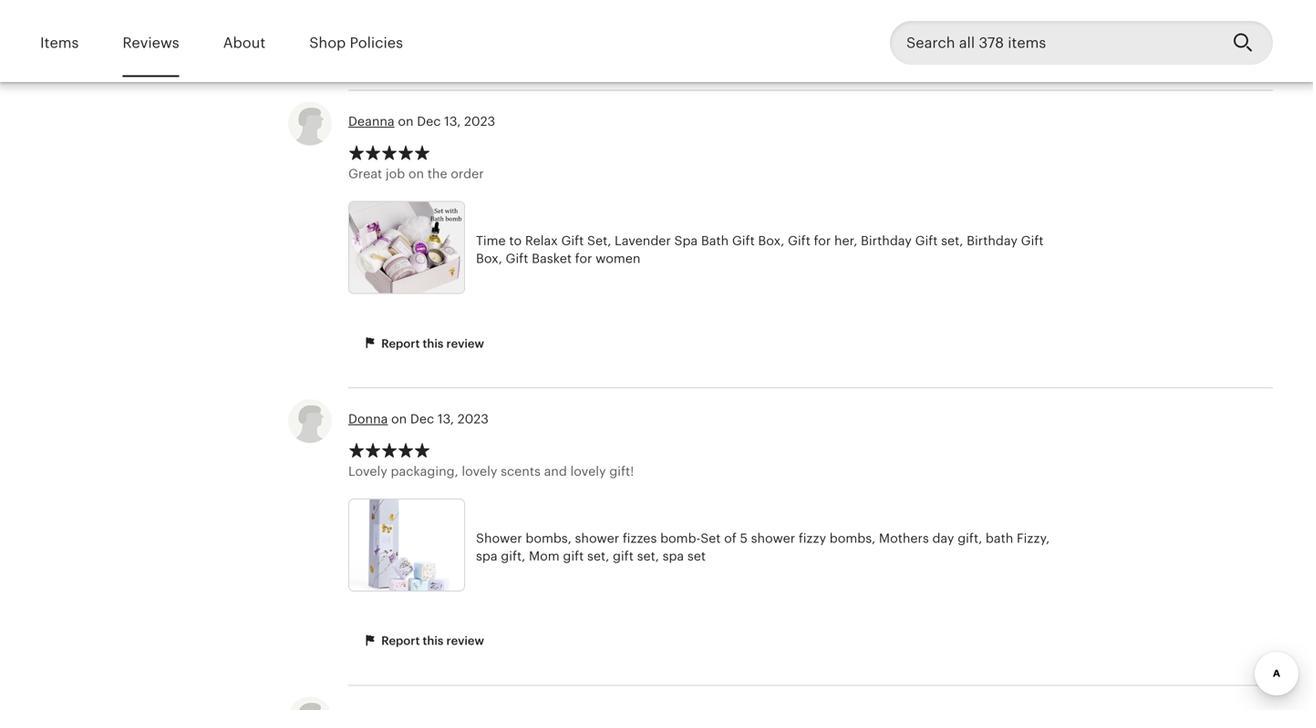 Task type: describe. For each thing, give the bounding box(es) containing it.
bath
[[986, 531, 1014, 546]]

report this review for shower bombs, shower fizzes bomb-set of 5  shower fizzy bombs, mothers day gift, bath fizzy, spa gift, mom gift set, gift set, spa set
[[379, 635, 484, 648]]

items link
[[40, 22, 79, 64]]

bomb-
[[660, 531, 701, 546]]

women
[[596, 252, 641, 266]]

this for shower bombs, shower fizzes bomb-set of 5  shower fizzy bombs, mothers day gift, bath fizzy, spa gift, mom gift set, gift set, spa set
[[423, 635, 444, 648]]

report this review button for shower bombs, shower fizzes bomb-set of 5  shower fizzy bombs, mothers day gift, bath fizzy, spa gift, mom gift set, gift set, spa set
[[348, 625, 498, 659]]

shower bombs, shower fizzes bomb-set of 5  shower fizzy bombs, mothers day gift, bath fizzy, spa gift, mom gift set, gift set, spa set link
[[348, 499, 1069, 597]]

scents
[[501, 464, 541, 479]]

1 gift from the left
[[563, 549, 584, 564]]

fizzy
[[799, 531, 826, 546]]

2 gift from the left
[[613, 549, 634, 564]]

shower bombs, shower fizzes bomb-set of 5  shower fizzy bombs, mothers day gift, bath fizzy, spa gift, mom gift set, gift set, spa set
[[476, 531, 1050, 564]]

1 horizontal spatial gift,
[[958, 531, 983, 546]]

basket
[[532, 252, 572, 266]]

donna link
[[348, 412, 388, 426]]

day
[[933, 531, 955, 546]]

13, for donna on dec 13, 2023
[[438, 412, 454, 426]]

dec for donna
[[410, 412, 434, 426]]

review for time to relax gift set, lavender spa bath gift box, gift for her, birthday gift set, birthday gift box, gift basket for women
[[447, 337, 484, 351]]

1 vertical spatial on
[[409, 167, 424, 181]]

2 bombs, from the left
[[830, 531, 876, 546]]

2 spa from the left
[[663, 549, 684, 564]]

fizzy,
[[1017, 531, 1050, 546]]

on for deanna
[[398, 114, 414, 129]]

her,
[[835, 234, 858, 248]]

1 birthday from the left
[[861, 234, 912, 248]]

deanna
[[348, 114, 395, 129]]

deanna on dec 13, 2023
[[348, 114, 495, 129]]

2023 for deanna on dec 13, 2023
[[464, 114, 495, 129]]

shop policies link
[[309, 22, 403, 64]]

5
[[740, 531, 748, 546]]

spa
[[675, 234, 698, 248]]

this for time to relax gift set, lavender spa bath gift box, gift for her, birthday gift set, birthday gift box, gift basket for women
[[423, 337, 444, 351]]

shower
[[476, 531, 522, 546]]

report this review button for time to relax gift set, lavender spa bath gift box, gift for her, birthday gift set, birthday gift box, gift basket for women
[[348, 327, 498, 361]]

packaging,
[[391, 464, 459, 479]]

lovely
[[348, 464, 388, 479]]

great job on the order
[[348, 167, 484, 181]]

bath
[[701, 234, 729, 248]]

job
[[386, 167, 405, 181]]

set, inside time to relax gift set, lavender spa bath gift box, gift for her, birthday gift set, birthday gift box, gift basket for women
[[942, 234, 964, 248]]

time
[[476, 234, 506, 248]]

mothers
[[879, 531, 929, 546]]

about
[[223, 35, 266, 51]]

0 horizontal spatial gift,
[[501, 549, 526, 564]]

shop policies
[[309, 35, 403, 51]]

2 shower from the left
[[751, 531, 796, 546]]

donna
[[348, 412, 388, 426]]

report for time to relax gift set, lavender spa bath gift box, gift for her, birthday gift set, birthday gift box, gift basket for women
[[381, 337, 420, 351]]

2 lovely from the left
[[571, 464, 606, 479]]

review for shower bombs, shower fizzes bomb-set of 5  shower fizzy bombs, mothers day gift, bath fizzy, spa gift, mom gift set, gift set, spa set
[[447, 635, 484, 648]]

set
[[701, 531, 721, 546]]

1 spa from the left
[[476, 549, 498, 564]]

0 horizontal spatial for
[[575, 252, 592, 266]]



Task type: locate. For each thing, give the bounding box(es) containing it.
birthday
[[861, 234, 912, 248], [967, 234, 1018, 248]]

gift, right day
[[958, 531, 983, 546]]

1 bombs, from the left
[[526, 531, 572, 546]]

bombs, right fizzy
[[830, 531, 876, 546]]

1 review from the top
[[447, 337, 484, 351]]

0 vertical spatial gift,
[[958, 531, 983, 546]]

0 vertical spatial report this review button
[[348, 327, 498, 361]]

gift
[[561, 234, 584, 248], [732, 234, 755, 248], [788, 234, 811, 248], [915, 234, 938, 248], [1021, 234, 1044, 248], [506, 252, 529, 266]]

13, up packaging,
[[438, 412, 454, 426]]

shower right 5
[[751, 531, 796, 546]]

review
[[447, 337, 484, 351], [447, 635, 484, 648]]

13, for deanna on dec 13, 2023
[[444, 114, 461, 129]]

1 shower from the left
[[575, 531, 619, 546]]

the
[[428, 167, 447, 181]]

0 vertical spatial this
[[423, 337, 444, 351]]

policies
[[350, 35, 403, 51]]

set
[[688, 549, 706, 564]]

shower
[[575, 531, 619, 546], [751, 531, 796, 546]]

on right job
[[409, 167, 424, 181]]

0 vertical spatial 13,
[[444, 114, 461, 129]]

Search all 378 items text field
[[890, 21, 1219, 65]]

0 vertical spatial review
[[447, 337, 484, 351]]

1 vertical spatial report
[[381, 635, 420, 648]]

1 horizontal spatial box,
[[758, 234, 785, 248]]

spa down shower at the left of the page
[[476, 549, 498, 564]]

reviews
[[123, 35, 179, 51]]

0 vertical spatial for
[[814, 234, 831, 248]]

on right deanna link
[[398, 114, 414, 129]]

for left her,
[[814, 234, 831, 248]]

0 horizontal spatial spa
[[476, 549, 498, 564]]

and
[[544, 464, 567, 479]]

report for shower bombs, shower fizzes bomb-set of 5  shower fizzy bombs, mothers day gift, bath fizzy, spa gift, mom gift set, gift set, spa set
[[381, 635, 420, 648]]

0 horizontal spatial set,
[[587, 549, 610, 564]]

dec up packaging,
[[410, 412, 434, 426]]

dec for deanna
[[417, 114, 441, 129]]

on
[[398, 114, 414, 129], [409, 167, 424, 181], [391, 412, 407, 426]]

report this review
[[379, 337, 484, 351], [379, 635, 484, 648]]

reviews link
[[123, 22, 179, 64]]

1 horizontal spatial spa
[[663, 549, 684, 564]]

1 vertical spatial 13,
[[438, 412, 454, 426]]

report
[[381, 337, 420, 351], [381, 635, 420, 648]]

dec
[[417, 114, 441, 129], [410, 412, 434, 426]]

bombs,
[[526, 531, 572, 546], [830, 531, 876, 546]]

for
[[814, 234, 831, 248], [575, 252, 592, 266]]

on for donna
[[391, 412, 407, 426]]

2 this from the top
[[423, 635, 444, 648]]

lavender
[[615, 234, 671, 248]]

set,
[[942, 234, 964, 248], [587, 549, 610, 564], [637, 549, 659, 564]]

0 vertical spatial report
[[381, 337, 420, 351]]

0 horizontal spatial shower
[[575, 531, 619, 546]]

relax
[[525, 234, 558, 248]]

2 report this review button from the top
[[348, 625, 498, 659]]

order
[[451, 167, 484, 181]]

0 horizontal spatial lovely
[[462, 464, 498, 479]]

1 report from the top
[[381, 337, 420, 351]]

spa
[[476, 549, 498, 564], [663, 549, 684, 564]]

gift right "mom"
[[563, 549, 584, 564]]

2 horizontal spatial set,
[[942, 234, 964, 248]]

box,
[[758, 234, 785, 248], [476, 252, 502, 266]]

2023 for donna on dec 13, 2023
[[458, 412, 489, 426]]

spa down bomb-
[[663, 549, 684, 564]]

2 report this review from the top
[[379, 635, 484, 648]]

13,
[[444, 114, 461, 129], [438, 412, 454, 426]]

1 this from the top
[[423, 337, 444, 351]]

gift down fizzes
[[613, 549, 634, 564]]

report this review for time to relax gift set, lavender spa bath gift box, gift for her, birthday gift set, birthday gift box, gift basket for women
[[379, 337, 484, 351]]

1 horizontal spatial bombs,
[[830, 531, 876, 546]]

0 horizontal spatial birthday
[[861, 234, 912, 248]]

bombs, up "mom"
[[526, 531, 572, 546]]

1 lovely from the left
[[462, 464, 498, 479]]

lovely left scents
[[462, 464, 498, 479]]

shower left fizzes
[[575, 531, 619, 546]]

1 vertical spatial report this review button
[[348, 625, 498, 659]]

gift
[[563, 549, 584, 564], [613, 549, 634, 564]]

0 vertical spatial report this review
[[379, 337, 484, 351]]

1 vertical spatial report this review
[[379, 635, 484, 648]]

deanna link
[[348, 114, 395, 129]]

lovely packaging, lovely scents and lovely gift!
[[348, 464, 634, 479]]

gift, down shower at the left of the page
[[501, 549, 526, 564]]

2 report from the top
[[381, 635, 420, 648]]

2 review from the top
[[447, 635, 484, 648]]

report this review button
[[348, 327, 498, 361], [348, 625, 498, 659]]

1 report this review button from the top
[[348, 327, 498, 361]]

1 vertical spatial box,
[[476, 252, 502, 266]]

items
[[40, 35, 79, 51]]

13, up order
[[444, 114, 461, 129]]

1 vertical spatial dec
[[410, 412, 434, 426]]

lovely right and
[[571, 464, 606, 479]]

box, down time
[[476, 252, 502, 266]]

0 vertical spatial box,
[[758, 234, 785, 248]]

2 vertical spatial on
[[391, 412, 407, 426]]

1 horizontal spatial for
[[814, 234, 831, 248]]

1 vertical spatial review
[[447, 635, 484, 648]]

gift!
[[610, 464, 634, 479]]

2023
[[464, 114, 495, 129], [458, 412, 489, 426]]

1 horizontal spatial shower
[[751, 531, 796, 546]]

2023 up lovely packaging, lovely scents and lovely gift!
[[458, 412, 489, 426]]

about link
[[223, 22, 266, 64]]

fizzes
[[623, 531, 657, 546]]

0 vertical spatial 2023
[[464, 114, 495, 129]]

0 horizontal spatial gift
[[563, 549, 584, 564]]

shop
[[309, 35, 346, 51]]

box, right "bath"
[[758, 234, 785, 248]]

1 report this review from the top
[[379, 337, 484, 351]]

0 horizontal spatial box,
[[476, 252, 502, 266]]

0 vertical spatial dec
[[417, 114, 441, 129]]

this
[[423, 337, 444, 351], [423, 635, 444, 648]]

1 horizontal spatial set,
[[637, 549, 659, 564]]

on right donna at the bottom left of the page
[[391, 412, 407, 426]]

2 birthday from the left
[[967, 234, 1018, 248]]

1 horizontal spatial birthday
[[967, 234, 1018, 248]]

mom
[[529, 549, 560, 564]]

1 vertical spatial this
[[423, 635, 444, 648]]

donna on dec 13, 2023
[[348, 412, 489, 426]]

0 vertical spatial on
[[398, 114, 414, 129]]

lovely
[[462, 464, 498, 479], [571, 464, 606, 479]]

1 vertical spatial gift,
[[501, 549, 526, 564]]

1 horizontal spatial gift
[[613, 549, 634, 564]]

0 horizontal spatial bombs,
[[526, 531, 572, 546]]

time to relax gift set, lavender spa bath gift box, gift for her, birthday gift set, birthday gift box, gift basket for women
[[476, 234, 1044, 266]]

time to relax gift set, lavender spa bath gift box, gift for her, birthday gift set, birthday gift box, gift basket for women link
[[348, 201, 1069, 299]]

great
[[348, 167, 382, 181]]

2023 up order
[[464, 114, 495, 129]]

1 vertical spatial for
[[575, 252, 592, 266]]

set,
[[587, 234, 611, 248]]

dec up the on the top of page
[[417, 114, 441, 129]]

1 vertical spatial 2023
[[458, 412, 489, 426]]

gift,
[[958, 531, 983, 546], [501, 549, 526, 564]]

of
[[724, 531, 737, 546]]

for down set,
[[575, 252, 592, 266]]

1 horizontal spatial lovely
[[571, 464, 606, 479]]

to
[[509, 234, 522, 248]]



Task type: vqa. For each thing, say whether or not it's contained in the screenshot.
permission.
no



